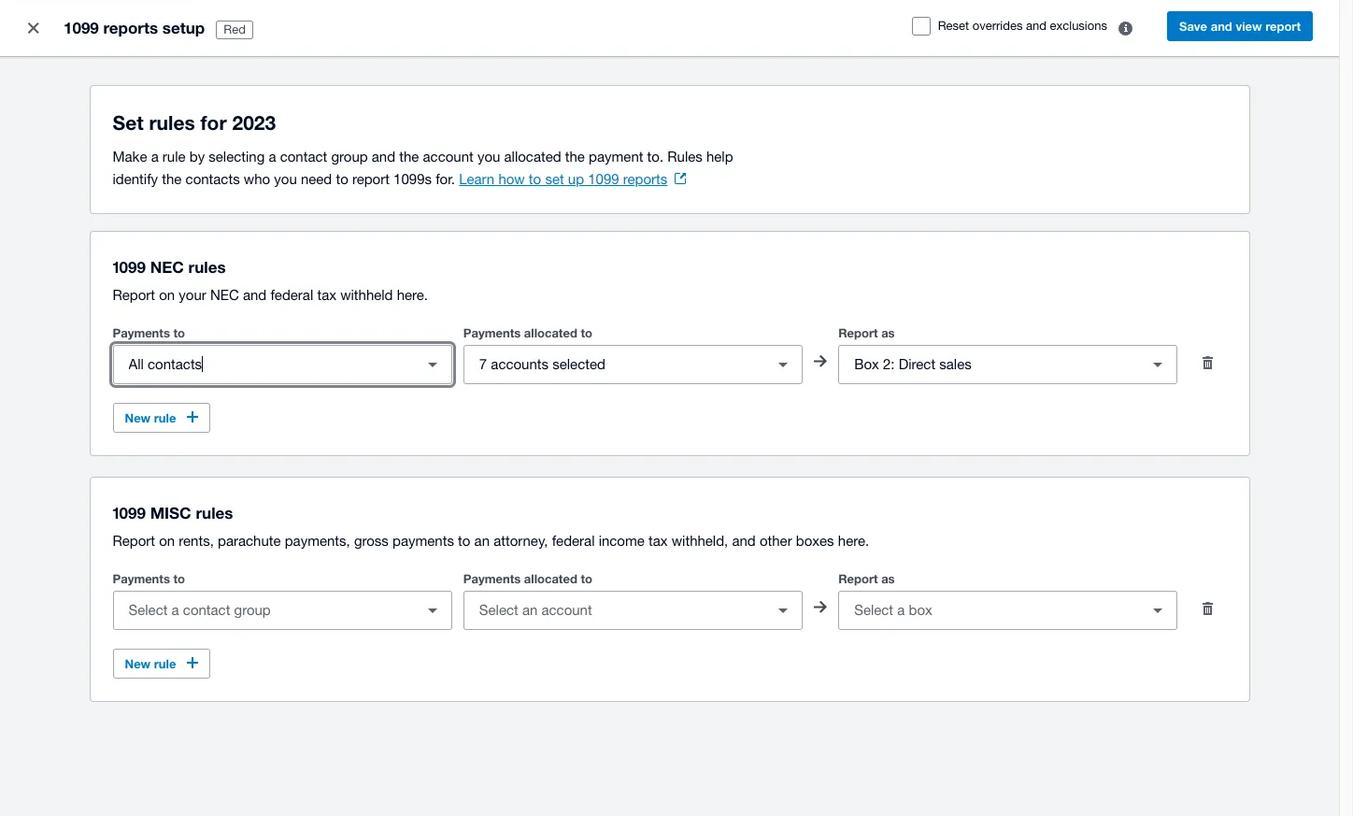 Task type: vqa. For each thing, say whether or not it's contained in the screenshot.
set
yes



Task type: locate. For each thing, give the bounding box(es) containing it.
new rule
[[125, 410, 176, 425], [125, 656, 176, 671]]

0 vertical spatial new rule button
[[113, 403, 211, 433]]

1 horizontal spatial a
[[269, 149, 276, 165]]

0 horizontal spatial you
[[274, 171, 297, 187]]

save
[[1180, 19, 1208, 34]]

payments to down the your
[[113, 325, 185, 340]]

allocated for 1099 misc rules
[[524, 571, 578, 586]]

0 vertical spatial tax
[[317, 287, 337, 303]]

report on your nec and federal tax withheld here.
[[113, 287, 428, 303]]

1 new from the top
[[125, 410, 151, 425]]

allocated
[[504, 149, 562, 165], [524, 325, 578, 340], [524, 571, 578, 586]]

1 vertical spatial payments to
[[113, 571, 185, 586]]

0 vertical spatial as
[[882, 325, 895, 340]]

federal left income
[[552, 533, 595, 549]]

tax right income
[[649, 533, 668, 549]]

the up the 1099s
[[399, 149, 419, 165]]

0 vertical spatial you
[[478, 149, 501, 165]]

clear overrides and exclusions image
[[1108, 9, 1145, 47]]

rules
[[149, 111, 195, 135], [188, 257, 226, 277], [196, 503, 233, 523]]

you right 'who'
[[274, 171, 297, 187]]

1099 right close rules icon
[[64, 18, 99, 37]]

1 vertical spatial federal
[[552, 533, 595, 549]]

1099 nec rules
[[113, 257, 226, 277]]

1 vertical spatial rules
[[188, 257, 226, 277]]

a right the 'make'
[[151, 149, 159, 165]]

1099
[[64, 18, 99, 37], [588, 171, 620, 187], [113, 257, 146, 277], [113, 503, 146, 523]]

and inside button
[[1211, 19, 1233, 34]]

report as field for 1099 nec rules
[[840, 347, 1140, 382]]

nec up the your
[[150, 257, 184, 277]]

1099 left misc at the left bottom of page
[[113, 503, 146, 523]]

2 vertical spatial rule
[[154, 656, 176, 671]]

1 vertical spatial report
[[352, 171, 390, 187]]

rules up the your
[[188, 257, 226, 277]]

2 vertical spatial rules
[[196, 503, 233, 523]]

expand list image for 1099 nec rules
[[765, 346, 802, 383]]

reports left 'setup'
[[103, 18, 158, 37]]

1 vertical spatial expand list of contact groups image
[[414, 592, 451, 629]]

and
[[1027, 19, 1047, 33], [1211, 19, 1233, 34], [372, 149, 396, 165], [243, 287, 267, 303], [732, 533, 756, 549]]

report down group
[[352, 171, 390, 187]]

1 vertical spatial reports
[[623, 171, 668, 187]]

1 payments allocated to field from the top
[[465, 347, 765, 382]]

1 vertical spatial new rule button
[[113, 649, 211, 679]]

report
[[1266, 19, 1301, 34], [352, 171, 390, 187]]

0 vertical spatial new rule
[[125, 410, 176, 425]]

reports
[[103, 18, 158, 37], [623, 171, 668, 187]]

0 horizontal spatial a
[[151, 149, 159, 165]]

you up learn
[[478, 149, 501, 165]]

0 vertical spatial expand list of contact groups image
[[414, 346, 451, 383]]

0 vertical spatial federal
[[271, 287, 313, 303]]

2 report as from the top
[[839, 571, 895, 586]]

payments to field for 1099 nec rules
[[114, 347, 414, 382]]

payments allocated to field for 1099 misc rules
[[465, 593, 765, 628]]

by
[[190, 149, 205, 165]]

you
[[478, 149, 501, 165], [274, 171, 297, 187]]

1 vertical spatial payments to field
[[114, 593, 414, 628]]

1 horizontal spatial tax
[[649, 533, 668, 549]]

and right group
[[372, 149, 396, 165]]

new
[[125, 410, 151, 425], [125, 656, 151, 671]]

report
[[113, 287, 155, 303], [839, 325, 878, 340], [113, 533, 155, 549], [839, 571, 878, 586]]

the up up in the left of the page
[[565, 149, 585, 165]]

1 horizontal spatial nec
[[210, 287, 239, 303]]

1 vertical spatial expand list image
[[765, 592, 802, 629]]

2 new rule from the top
[[125, 656, 176, 671]]

1 new rule button from the top
[[113, 403, 211, 433]]

new rule button for misc
[[113, 649, 211, 679]]

1 vertical spatial new rule
[[125, 656, 176, 671]]

your
[[179, 287, 206, 303]]

0 vertical spatial here.
[[397, 287, 428, 303]]

2 vertical spatial allocated
[[524, 571, 578, 586]]

0 vertical spatial on
[[159, 287, 175, 303]]

report as
[[839, 325, 895, 340], [839, 571, 895, 586]]

other
[[760, 533, 793, 549]]

expand list of boxes image
[[1140, 592, 1178, 629]]

here.
[[397, 287, 428, 303], [838, 533, 870, 549]]

identify
[[113, 171, 158, 187]]

parachute
[[218, 533, 281, 549]]

2 expand list image from the top
[[765, 592, 802, 629]]

1 as from the top
[[882, 325, 895, 340]]

1 vertical spatial nec
[[210, 287, 239, 303]]

allocated inside make a rule by selecting a contact group and the account you allocated the payment to. rules help identify the contacts who you need to report 1099s for.
[[504, 149, 562, 165]]

2 horizontal spatial the
[[565, 149, 585, 165]]

payments allocated to
[[464, 325, 593, 340], [464, 571, 593, 586]]

0 horizontal spatial federal
[[271, 287, 313, 303]]

on down misc at the left bottom of page
[[159, 533, 175, 549]]

payments to for nec
[[113, 325, 185, 340]]

and left view
[[1211, 19, 1233, 34]]

0 horizontal spatial the
[[162, 171, 182, 187]]

1 payments to field from the top
[[114, 347, 414, 382]]

to.
[[648, 149, 664, 165]]

1 vertical spatial report as field
[[840, 593, 1140, 628]]

0 vertical spatial rule
[[163, 149, 186, 165]]

rule for nec
[[154, 410, 176, 425]]

0 vertical spatial new
[[125, 410, 151, 425]]

payments to
[[113, 325, 185, 340], [113, 571, 185, 586]]

1 vertical spatial rule
[[154, 410, 176, 425]]

learn
[[459, 171, 495, 187]]

rules up the rents,
[[196, 503, 233, 523]]

the
[[399, 149, 419, 165], [565, 149, 585, 165], [162, 171, 182, 187]]

make
[[113, 149, 147, 165]]

here. right withheld
[[397, 287, 428, 303]]

2 payments to field from the top
[[114, 593, 414, 628]]

0 vertical spatial report as
[[839, 325, 895, 340]]

as for 1099 misc rules
[[882, 571, 895, 586]]

rules left for
[[149, 111, 195, 135]]

a up 'who'
[[269, 149, 276, 165]]

setup
[[163, 18, 205, 37]]

new rule button
[[113, 403, 211, 433], [113, 649, 211, 679]]

1099 down identify
[[113, 257, 146, 277]]

1099 down payment
[[588, 171, 620, 187]]

1 expand list image from the top
[[765, 346, 802, 383]]

new for misc
[[125, 656, 151, 671]]

2 on from the top
[[159, 533, 175, 549]]

the right identify
[[162, 171, 182, 187]]

1099 for 1099 misc rules
[[113, 503, 146, 523]]

help
[[707, 149, 734, 165]]

1 vertical spatial allocated
[[524, 325, 578, 340]]

reset
[[938, 19, 970, 33]]

expand list of contact groups image for 1099 misc rules
[[414, 592, 451, 629]]

make a rule by selecting a contact group and the account you allocated the payment to. rules help identify the contacts who you need to report 1099s for.
[[113, 149, 734, 187]]

1 vertical spatial report as
[[839, 571, 895, 586]]

1 horizontal spatial you
[[478, 149, 501, 165]]

nec right the your
[[210, 287, 239, 303]]

2 payments to from the top
[[113, 571, 185, 586]]

1099 for 1099 nec rules
[[113, 257, 146, 277]]

1 vertical spatial here.
[[838, 533, 870, 549]]

1 new rule from the top
[[125, 410, 176, 425]]

nec
[[150, 257, 184, 277], [210, 287, 239, 303]]

here. right boxes
[[838, 533, 870, 549]]

2 new from the top
[[125, 656, 151, 671]]

1 report as field from the top
[[840, 347, 1140, 382]]

2 new rule button from the top
[[113, 649, 211, 679]]

on left the your
[[159, 287, 175, 303]]

rules for nec
[[188, 257, 226, 277]]

federal left withheld
[[271, 287, 313, 303]]

0 vertical spatial reports
[[103, 18, 158, 37]]

a
[[151, 149, 159, 165], [269, 149, 276, 165]]

need
[[301, 171, 332, 187]]

2 as from the top
[[882, 571, 895, 586]]

report as for 1099 nec rules
[[839, 325, 895, 340]]

federal
[[271, 287, 313, 303], [552, 533, 595, 549]]

contact
[[280, 149, 328, 165]]

0 vertical spatial payments to
[[113, 325, 185, 340]]

1 vertical spatial as
[[882, 571, 895, 586]]

account
[[423, 149, 474, 165]]

as
[[882, 325, 895, 340], [882, 571, 895, 586]]

0 vertical spatial payments allocated to
[[464, 325, 593, 340]]

exclusions
[[1050, 19, 1108, 33]]

how
[[499, 171, 525, 187]]

payments to field down parachute
[[114, 593, 414, 628]]

report as for 1099 misc rules
[[839, 571, 895, 586]]

expand list of contact groups image
[[414, 346, 451, 383], [414, 592, 451, 629]]

payment
[[589, 149, 644, 165]]

1 vertical spatial payments allocated to field
[[465, 593, 765, 628]]

close rules image
[[15, 9, 52, 47]]

0 vertical spatial nec
[[150, 257, 184, 277]]

who
[[244, 171, 270, 187]]

0 horizontal spatial reports
[[103, 18, 158, 37]]

reports down to.
[[623, 171, 668, 187]]

1 horizontal spatial federal
[[552, 533, 595, 549]]

rule
[[163, 149, 186, 165], [154, 410, 176, 425], [154, 656, 176, 671]]

0 vertical spatial payments to field
[[114, 347, 414, 382]]

0 vertical spatial payments allocated to field
[[465, 347, 765, 382]]

0 horizontal spatial report
[[352, 171, 390, 187]]

Payments to field
[[114, 347, 414, 382], [114, 593, 414, 628]]

payments
[[113, 325, 170, 340], [464, 325, 521, 340], [113, 571, 170, 586], [464, 571, 521, 586]]

tax left withheld
[[317, 287, 337, 303]]

report on rents, parachute payments, gross payments to an attorney, federal income tax withheld, and other boxes here.
[[113, 533, 870, 549]]

payments to field down report on your nec and federal tax withheld here.
[[114, 347, 414, 382]]

group
[[331, 149, 368, 165]]

1 vertical spatial new
[[125, 656, 151, 671]]

for
[[201, 111, 227, 135]]

2 payments allocated to from the top
[[464, 571, 593, 586]]

0 vertical spatial allocated
[[504, 149, 562, 165]]

tax
[[317, 287, 337, 303], [649, 533, 668, 549]]

1 on from the top
[[159, 287, 175, 303]]

2 report as field from the top
[[840, 593, 1140, 628]]

payments to for misc
[[113, 571, 185, 586]]

2 expand list of contact groups image from the top
[[414, 592, 451, 629]]

and right overrides at the top of the page
[[1027, 19, 1047, 33]]

1 horizontal spatial reports
[[623, 171, 668, 187]]

payments allocated to field for 1099 nec rules
[[465, 347, 765, 382]]

set rules for 2023
[[113, 111, 276, 135]]

0 vertical spatial report as field
[[840, 347, 1140, 382]]

new rule button for nec
[[113, 403, 211, 433]]

set
[[113, 111, 144, 135]]

2 payments allocated to field from the top
[[465, 593, 765, 628]]

1 horizontal spatial report
[[1266, 19, 1301, 34]]

0 vertical spatial expand list image
[[765, 346, 802, 383]]

Payments allocated to field
[[465, 347, 765, 382], [465, 593, 765, 628]]

1 vertical spatial on
[[159, 533, 175, 549]]

1 payments allocated to from the top
[[464, 325, 593, 340]]

rules for misc
[[196, 503, 233, 523]]

on
[[159, 287, 175, 303], [159, 533, 175, 549]]

1 report as from the top
[[839, 325, 895, 340]]

0 vertical spatial report
[[1266, 19, 1301, 34]]

to
[[336, 171, 349, 187], [529, 171, 542, 187], [173, 325, 185, 340], [581, 325, 593, 340], [458, 533, 471, 549], [173, 571, 185, 586], [581, 571, 593, 586]]

0 horizontal spatial tax
[[317, 287, 337, 303]]

report right view
[[1266, 19, 1301, 34]]

1 payments to from the top
[[113, 325, 185, 340]]

payments to down the rents,
[[113, 571, 185, 586]]

allocated for 1099 nec rules
[[524, 325, 578, 340]]

1 horizontal spatial here.
[[838, 533, 870, 549]]

Report as field
[[840, 347, 1140, 382], [840, 593, 1140, 628]]

0 horizontal spatial here.
[[397, 287, 428, 303]]

1 expand list of contact groups image from the top
[[414, 346, 451, 383]]

expand list image
[[765, 346, 802, 383], [765, 592, 802, 629]]

1 vertical spatial payments allocated to
[[464, 571, 593, 586]]

gross
[[354, 533, 389, 549]]



Task type: describe. For each thing, give the bounding box(es) containing it.
on for misc
[[159, 533, 175, 549]]

overrides
[[973, 19, 1023, 33]]

rents,
[[179, 533, 214, 549]]

withheld,
[[672, 533, 729, 549]]

up
[[568, 171, 584, 187]]

2 a from the left
[[269, 149, 276, 165]]

rule for misc
[[154, 656, 176, 671]]

payments,
[[285, 533, 350, 549]]

payments to field for 1099 misc rules
[[114, 593, 414, 628]]

boxes
[[796, 533, 835, 549]]

and left other
[[732, 533, 756, 549]]

1 vertical spatial tax
[[649, 533, 668, 549]]

1099 misc rules
[[113, 503, 233, 523]]

report inside make a rule by selecting a contact group and the account you allocated the payment to. rules help identify the contacts who you need to report 1099s for.
[[352, 171, 390, 187]]

0 vertical spatial rules
[[149, 111, 195, 135]]

expand list image for 1099 misc rules
[[765, 592, 802, 629]]

and inside make a rule by selecting a contact group and the account you allocated the payment to. rules help identify the contacts who you need to report 1099s for.
[[372, 149, 396, 165]]

for.
[[436, 171, 455, 187]]

attorney,
[[494, 533, 548, 549]]

misc
[[150, 503, 191, 523]]

report as field for 1099 misc rules
[[840, 593, 1140, 628]]

expand list of contact groups image for 1099 nec rules
[[414, 346, 451, 383]]

payments allocated to for 1099 misc rules
[[464, 571, 593, 586]]

contacts
[[186, 171, 240, 187]]

report inside save and view report button
[[1266, 19, 1301, 34]]

selecting
[[209, 149, 265, 165]]

1 horizontal spatial the
[[399, 149, 419, 165]]

save and view report button
[[1168, 11, 1314, 41]]

rule inside make a rule by selecting a contact group and the account you allocated the payment to. rules help identify the contacts who you need to report 1099s for.
[[163, 149, 186, 165]]

view
[[1236, 19, 1263, 34]]

new for nec
[[125, 410, 151, 425]]

payments allocated to for 1099 nec rules
[[464, 325, 593, 340]]

new rule for nec
[[125, 410, 176, 425]]

red
[[224, 22, 246, 36]]

learn how to set up 1099 reports
[[459, 171, 668, 187]]

2023
[[232, 111, 276, 135]]

delete the empty rule image
[[1190, 590, 1227, 627]]

1099 reports setup
[[64, 18, 205, 37]]

save and view report
[[1180, 19, 1301, 34]]

withheld
[[340, 287, 393, 303]]

1 vertical spatial you
[[274, 171, 297, 187]]

0 horizontal spatial nec
[[150, 257, 184, 277]]

learn how to set up 1099 reports link
[[459, 171, 687, 187]]

as for 1099 nec rules
[[882, 325, 895, 340]]

rules
[[668, 149, 703, 165]]

and right the your
[[243, 287, 267, 303]]

expand list of boxes image
[[1140, 346, 1178, 383]]

income
[[599, 533, 645, 549]]

an
[[475, 533, 490, 549]]

reset overrides and exclusions
[[938, 19, 1108, 33]]

payments
[[393, 533, 454, 549]]

delete the rule for payments to the all contacts, allocated to 5000 - cost of goods sold, 5300 - subcontractors, 6000 - advertising, 1400 - inventory asset, 3900 - retained earnings, 4100 - discount received and 4200 - merchandise, mapped to nec box 2 image
[[1190, 344, 1227, 381]]

on for nec
[[159, 287, 175, 303]]

new rule for misc
[[125, 656, 176, 671]]

1 a from the left
[[151, 149, 159, 165]]

1099s
[[394, 171, 432, 187]]

to inside make a rule by selecting a contact group and the account you allocated the payment to. rules help identify the contacts who you need to report 1099s for.
[[336, 171, 349, 187]]

1099 for 1099 reports setup
[[64, 18, 99, 37]]

set
[[545, 171, 564, 187]]



